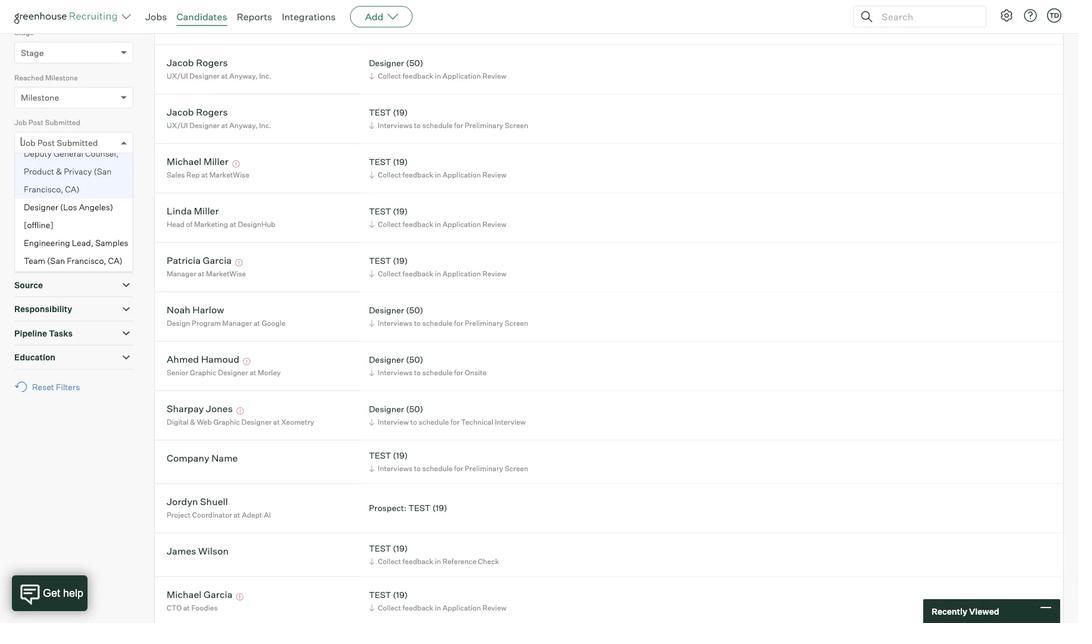 Task type: vqa. For each thing, say whether or not it's contained in the screenshot.
feedback within Designer (50) Collect feedback in Application Review
yes



Task type: describe. For each thing, give the bounding box(es) containing it.
company
[[167, 452, 210, 464]]

filter
[[49, 5, 70, 15]]

designer (50) interviews to schedule for preliminary screen for design program manager at google
[[369, 305, 529, 328]]

pending
[[29, 185, 58, 194]]

designer (50) interview to schedule for technical interview
[[369, 404, 526, 427]]

engineering lead, samples team (san francisco, ca) [offline] option
[[15, 234, 133, 288]]

of
[[186, 220, 193, 229]]

for for ux/ui designer at anyway, inc.
[[454, 121, 464, 130]]

1 vertical spatial milestone
[[21, 92, 59, 103]]

general
[[54, 148, 83, 159]]

preliminary for senior designer at modern
[[465, 22, 504, 31]]

0 horizontal spatial manager
[[167, 269, 196, 278]]

reached
[[14, 73, 44, 82]]

ahmed
[[167, 353, 199, 365]]

in for manager at marketwise
[[435, 269, 441, 278]]

integrations
[[282, 11, 336, 23]]

francisco, inside deputy general counsel, product & privacy (san francisco, ca)
[[24, 184, 63, 194]]

interviews to schedule for onsite link
[[367, 367, 490, 378]]

recently
[[932, 606, 968, 616]]

0 vertical spatial marketwise
[[210, 170, 250, 179]]

sharpay jones has been in technical interview for more than 14 days image
[[235, 408, 246, 415]]

reference
[[443, 557, 477, 566]]

interviews for senior designer at modern
[[378, 22, 413, 31]]

jacob for test
[[167, 106, 194, 118]]

candidates
[[177, 11, 227, 23]]

submission
[[60, 185, 101, 194]]

technical
[[461, 418, 494, 427]]

responsibility
[[14, 304, 72, 314]]

francisco, inside engineering lead, samples team (san francisco, ca) [offline]
[[67, 255, 106, 266]]

engineering
[[24, 238, 70, 248]]

michael miller has been in application review for more than 5 days image
[[231, 160, 241, 167]]

designer (50) interviews to schedule for preliminary screen for senior designer at modern
[[369, 8, 529, 31]]

project
[[167, 511, 191, 520]]

0 vertical spatial milestone
[[45, 73, 78, 82]]

for for digital & web graphic designer at xeometry
[[451, 418, 460, 427]]

collect for ux/ui designer at anyway, inc.
[[378, 72, 401, 81]]

prospect:
[[369, 502, 407, 513]]

sales rep at marketwise
[[167, 170, 250, 179]]

1 vertical spatial job
[[14, 118, 27, 127]]

(san inside engineering lead, samples team (san francisco, ca) [offline]
[[47, 255, 65, 266]]

1 horizontal spatial form
[[54, 224, 74, 235]]

company name
[[167, 452, 238, 464]]

review for sales rep at marketwise
[[483, 170, 507, 179]]

schedule for senior designer at modern
[[423, 22, 453, 31]]

digital
[[167, 418, 189, 427]]

senior graphic designer at morley
[[167, 368, 281, 377]]

angeles)
[[79, 202, 113, 212]]

to be sent
[[29, 164, 66, 173]]

michael for michael garcia
[[167, 589, 202, 601]]

Pending submission checkbox
[[17, 185, 24, 192]]

deputy
[[24, 148, 52, 159]]

test (19) interviews to schedule for preliminary screen for interviews to schedule for preliminary screen "link" corresponding to ux/ui designer at anyway, inc.
[[369, 107, 529, 130]]

to
[[29, 164, 38, 173]]

ai
[[264, 511, 271, 520]]

feedback for manager at marketwise
[[403, 269, 434, 278]]

interviews to schedule for preliminary screen link for ux/ui designer at anyway, inc.
[[367, 120, 532, 131]]

details
[[43, 256, 71, 266]]

interviews for ux/ui designer at anyway, inc.
[[378, 121, 413, 130]]

at down the ahmed hamoud has been in onsite for more than 21 days image
[[250, 368, 256, 377]]

a
[[47, 224, 52, 235]]

2 vertical spatial job
[[21, 137, 36, 148]]

deputy general counsel, product & privacy (san francisco, ca) option
[[15, 145, 133, 198]]

garcia for patricia garcia
[[203, 254, 232, 266]]

senior designer at modern
[[167, 22, 256, 31]]

linda miller link
[[167, 205, 219, 219]]

in for head of marketing at designhub
[[435, 220, 441, 229]]

reports
[[237, 11, 272, 23]]

[offline] inside designer (los angeles) [offline]
[[24, 220, 54, 230]]

designer inside designer (los angeles) [offline]
[[24, 202, 58, 212]]

program
[[192, 319, 221, 328]]

janet
[[167, 6, 192, 18]]

wilson
[[198, 545, 229, 557]]

interviews for design program manager at google
[[378, 319, 413, 328]]

schedule for ux/ui designer at anyway, inc.
[[423, 121, 453, 130]]

adept
[[242, 511, 262, 520]]

pipeline tasks
[[14, 328, 73, 339]]

collect for head of marketing at designhub
[[378, 220, 401, 229]]

ahmed hamoud
[[167, 353, 239, 365]]

at left xeometry
[[273, 418, 280, 427]]

5 application from the top
[[443, 604, 481, 613]]

patricia
[[167, 254, 201, 266]]

filters
[[56, 382, 80, 392]]

profile details
[[14, 256, 71, 266]]

designer (50) interviews to schedule for onsite
[[369, 354, 487, 377]]

at down patricia garcia link
[[198, 269, 205, 278]]

for for design program manager at google
[[454, 319, 464, 328]]

reset filters
[[32, 382, 80, 392]]

collect for manager at marketwise
[[378, 269, 401, 278]]

screen for ux/ui designer at anyway, inc.
[[505, 121, 529, 130]]

Search text field
[[879, 8, 976, 25]]

td button
[[1048, 8, 1062, 23]]

collect feedback in application review link for patricia garcia
[[367, 268, 510, 279]]

reports link
[[237, 11, 272, 23]]

modern
[[230, 22, 256, 31]]

counsel,
[[85, 148, 119, 159]]

4 interviews to schedule for preliminary screen link from the top
[[367, 463, 532, 474]]

at right cto on the left of the page
[[183, 604, 190, 613]]

source
[[14, 280, 43, 290]]

team
[[24, 255, 45, 266]]

inc. for test (19)
[[259, 121, 272, 130]]

collect inside test (19) collect feedback in reference check
[[378, 557, 401, 566]]

internal
[[226, 9, 261, 17]]

jordyn shuell project coordinator at adept ai
[[167, 496, 271, 520]]

(san inside deputy general counsel, product & privacy (san francisco, ca)
[[94, 166, 112, 176]]

in for ux/ui designer at anyway, inc.
[[435, 72, 441, 81]]

james
[[167, 545, 196, 557]]

select a form
[[21, 224, 74, 235]]

profile
[[14, 256, 41, 266]]

none field inside job post submitted element
[[21, 133, 24, 153]]

by
[[72, 5, 82, 15]]

patricia garcia
[[167, 254, 232, 266]]

at inside jordyn shuell project coordinator at adept ai
[[234, 511, 240, 520]]

recently viewed
[[932, 606, 1000, 616]]

noah harlow link
[[167, 304, 224, 318]]

onsite
[[465, 368, 487, 377]]

for for senior graphic designer at morley
[[454, 368, 464, 377]]

reached milestone
[[14, 73, 78, 82]]

to for ux/ui designer at anyway, inc.
[[414, 121, 421, 130]]

web
[[197, 418, 212, 427]]

for for senior designer at modern
[[454, 22, 464, 31]]

integrations link
[[282, 11, 336, 23]]

ca) inside deputy general counsel, product & privacy (san francisco, ca)
[[65, 184, 80, 194]]

linda miller head of marketing at designhub
[[167, 205, 276, 229]]

0 vertical spatial job post submitted
[[14, 118, 80, 127]]

1 interview from the left
[[378, 418, 409, 427]]

designer inside designer (50) interview to schedule for technical interview
[[369, 404, 404, 414]]

(50) inside designer (50) collect feedback in application review
[[406, 58, 424, 68]]

at down senior designer at modern
[[221, 72, 228, 81]]

pipeline
[[14, 328, 47, 339]]

cto at foodies
[[167, 604, 218, 613]]

james wilson link
[[167, 545, 229, 559]]

feedback for ux/ui designer at anyway, inc.
[[403, 72, 434, 81]]

hamoud
[[201, 353, 239, 365]]

manager inside noah harlow design program manager at google
[[223, 319, 252, 328]]

samples
[[95, 238, 128, 248]]

collect for sales rep at marketwise
[[378, 170, 401, 179]]

linda
[[167, 205, 192, 217]]

michael garcia link
[[167, 589, 233, 602]]

prospect: test (19)
[[369, 502, 448, 513]]

4 screen from the top
[[505, 464, 529, 473]]

test (19) collect feedback in application review for manager at marketwise
[[369, 255, 507, 278]]

sent
[[51, 164, 66, 173]]

jordyn shuell link
[[167, 496, 228, 509]]

1 vertical spatial job post submitted
[[21, 137, 98, 148]]

at right rep
[[201, 170, 208, 179]]

To be sent checkbox
[[17, 164, 24, 171]]

feedback inside test (19) collect feedback in reference check
[[403, 557, 434, 566]]

lead,
[[72, 238, 93, 248]]

(50) for sharpay jones
[[406, 404, 424, 414]]

noah harlow design program manager at google
[[167, 304, 286, 328]]

senior for janet wong
[[167, 22, 189, 31]]

digital & web graphic designer at xeometry
[[167, 418, 314, 427]]

rep
[[187, 170, 200, 179]]

filter by job button
[[14, 0, 133, 21]]

check
[[478, 557, 499, 566]]



Task type: locate. For each thing, give the bounding box(es) containing it.
1 vertical spatial manager
[[223, 319, 252, 328]]

1 test (19) interviews to schedule for preliminary screen from the top
[[369, 107, 529, 130]]

0 vertical spatial jacob
[[167, 57, 194, 69]]

1 vertical spatial anyway,
[[230, 121, 258, 130]]

ahmed hamoud link
[[167, 353, 239, 367]]

td
[[1050, 11, 1060, 19]]

feedback for head of marketing at designhub
[[403, 220, 434, 229]]

janet wong link
[[167, 6, 220, 20]]

0 vertical spatial inc.
[[259, 72, 272, 81]]

1 michael from the top
[[167, 156, 202, 167]]

2 inc. from the top
[[259, 121, 272, 130]]

test (19) interviews to schedule for preliminary screen down designer (50) collect feedback in application review
[[369, 107, 529, 130]]

0 vertical spatial post
[[28, 118, 43, 127]]

2 test (19) interviews to schedule for preliminary screen from the top
[[369, 450, 529, 473]]

interviews inside designer (50) interviews to schedule for onsite
[[378, 368, 413, 377]]

janet wong
[[167, 6, 220, 18]]

francisco, down product
[[24, 184, 63, 194]]

interviews to schedule for preliminary screen link up designer (50) collect feedback in application review
[[367, 21, 532, 32]]

1 vertical spatial (san
[[47, 255, 65, 266]]

viewed
[[970, 606, 1000, 616]]

screen
[[505, 22, 529, 31], [505, 121, 529, 130], [505, 319, 529, 328], [505, 464, 529, 473]]

engineering lead, samples team (san francisco, ca) [offline]
[[24, 238, 128, 284]]

head
[[167, 220, 185, 229]]

5 interviews from the top
[[378, 464, 413, 473]]

michael miller link
[[167, 156, 229, 169]]

4 preliminary from the top
[[465, 464, 504, 473]]

test (19) interviews to schedule for preliminary screen down the interview to schedule for technical interview link
[[369, 450, 529, 473]]

2 designer (50) interviews to schedule for preliminary screen from the top
[[369, 305, 529, 328]]

application
[[443, 72, 481, 81], [443, 170, 481, 179], [443, 220, 481, 229], [443, 269, 481, 278], [443, 604, 481, 613]]

2 jacob rogers link from the top
[[167, 106, 228, 120]]

jacob rogers ux/ui designer at anyway, inc. up michael miller
[[167, 106, 272, 130]]

6 in from the top
[[435, 604, 441, 613]]

review for head of marketing at designhub
[[483, 220, 507, 229]]

job post submitted element
[[14, 19, 133, 623]]

jacob rogers link down senior designer at modern
[[167, 57, 228, 70]]

1 vertical spatial ux/ui
[[167, 121, 188, 130]]

schedule for design program manager at google
[[423, 319, 453, 328]]

form right a
[[54, 224, 74, 235]]

manager right program
[[223, 319, 252, 328]]

schedule down the interview to schedule for technical interview link
[[423, 464, 453, 473]]

in inside designer (50) collect feedback in application review
[[435, 72, 441, 81]]

ca) inside engineering lead, samples team (san francisco, ca) [offline]
[[108, 255, 123, 266]]

None field
[[21, 133, 24, 153]]

manager down patricia
[[167, 269, 196, 278]]

designer
[[369, 8, 404, 18], [190, 22, 220, 31], [369, 58, 404, 68], [190, 72, 220, 81], [190, 121, 220, 130], [24, 202, 58, 212], [369, 305, 404, 315], [369, 354, 404, 365], [218, 368, 248, 377], [369, 404, 404, 414], [242, 418, 272, 427]]

feedback inside designer (50) collect feedback in application review
[[403, 72, 434, 81]]

miller up marketing
[[194, 205, 219, 217]]

3 screen from the top
[[505, 319, 529, 328]]

0 vertical spatial stage
[[14, 28, 34, 37]]

at inside noah harlow design program manager at google
[[254, 319, 260, 328]]

francisco, down lead,
[[67, 255, 106, 266]]

miller up sales rep at marketwise
[[204, 156, 229, 167]]

0 vertical spatial jacob rogers link
[[167, 57, 228, 70]]

ca)
[[65, 184, 80, 194], [108, 255, 123, 266]]

michael miller
[[167, 156, 229, 167]]

1 vertical spatial miller
[[194, 205, 219, 217]]

job inside filter by job button
[[84, 5, 98, 15]]

jacob rogers ux/ui designer at anyway, inc. for test
[[167, 106, 272, 130]]

designer (50) interviews to schedule for preliminary screen
[[369, 8, 529, 31], [369, 305, 529, 328]]

for inside designer (50) interviews to schedule for onsite
[[454, 368, 464, 377]]

(50) up the interview to schedule for technical interview link
[[406, 404, 424, 414]]

designer (los angeles) [offline] option
[[15, 198, 133, 234]]

0 vertical spatial jacob rogers ux/ui designer at anyway, inc.
[[167, 57, 272, 81]]

at left modern
[[222, 22, 228, 31]]

0 horizontal spatial ca)
[[65, 184, 80, 194]]

form down pending submission option
[[14, 205, 32, 214]]

rogers for designer
[[196, 57, 228, 69]]

interviews to schedule for preliminary screen link down designer (50) collect feedback in application review
[[367, 120, 532, 131]]

preliminary for design program manager at google
[[465, 319, 504, 328]]

company name link
[[167, 452, 238, 466]]

schedule left technical
[[419, 418, 449, 427]]

garcia up 'foodies'
[[204, 589, 233, 601]]

designer inside designer (50) collect feedback in application review
[[369, 58, 404, 68]]

[offline] down profile details
[[24, 273, 54, 284]]

0 vertical spatial miller
[[204, 156, 229, 167]]

1 vertical spatial senior
[[167, 368, 189, 377]]

0 horizontal spatial francisco,
[[24, 184, 63, 194]]

(50) up designer (50) interviews to schedule for onsite
[[406, 305, 424, 315]]

[offline]
[[24, 220, 54, 230], [24, 273, 54, 284]]

schedule inside designer (50) interviews to schedule for onsite
[[423, 368, 453, 377]]

ca) up (los
[[65, 184, 80, 194]]

collect inside designer (50) collect feedback in application review
[[378, 72, 401, 81]]

to for senior designer at modern
[[414, 22, 421, 31]]

2 (50) from the top
[[406, 58, 424, 68]]

1 collect from the top
[[378, 72, 401, 81]]

1 vertical spatial rogers
[[196, 106, 228, 118]]

2 screen from the top
[[505, 121, 529, 130]]

designer (50) interviews to schedule for preliminary screen up designer (50) collect feedback in application review
[[369, 8, 529, 31]]

0 vertical spatial garcia
[[203, 254, 232, 266]]

1 review from the top
[[483, 72, 507, 81]]

preliminary for ux/ui designer at anyway, inc.
[[465, 121, 504, 130]]

1 application from the top
[[443, 72, 481, 81]]

test (19) collect feedback in application review for sales rep at marketwise
[[369, 156, 507, 179]]

senior for ahmed hamoud
[[167, 368, 189, 377]]

1 vertical spatial &
[[190, 418, 195, 427]]

miller for linda
[[194, 205, 219, 217]]

6 feedback from the top
[[403, 604, 434, 613]]

rogers down senior designer at modern
[[196, 57, 228, 69]]

2 collect from the top
[[378, 170, 401, 179]]

anyway,
[[230, 72, 258, 81], [230, 121, 258, 130]]

patricia garcia link
[[167, 254, 232, 268]]

senior down janet
[[167, 22, 189, 31]]

name
[[212, 452, 238, 464]]

(50) up the interviews to schedule for onsite link on the bottom of the page
[[406, 354, 424, 365]]

1 vertical spatial jacob rogers ux/ui designer at anyway, inc.
[[167, 106, 272, 130]]

1 vertical spatial designer (50) interviews to schedule for preliminary screen
[[369, 305, 529, 328]]

0 horizontal spatial form
[[14, 205, 32, 214]]

interviews to schedule for preliminary screen link up designer (50) interviews to schedule for onsite
[[367, 318, 532, 329]]

collect feedback in application review link for michael miller
[[367, 169, 510, 181]]

at inside linda miller head of marketing at designhub
[[230, 220, 236, 229]]

4 in from the top
[[435, 269, 441, 278]]

(los
[[60, 202, 77, 212]]

interviews for senior graphic designer at morley
[[378, 368, 413, 377]]

designer (los angeles) [offline]
[[24, 202, 113, 230]]

1 vertical spatial michael
[[167, 589, 202, 601]]

5 feedback from the top
[[403, 557, 434, 566]]

reset
[[32, 382, 54, 392]]

interviews to schedule for preliminary screen link for senior designer at modern
[[367, 21, 532, 32]]

at right marketing
[[230, 220, 236, 229]]

1 vertical spatial jacob
[[167, 106, 194, 118]]

1 vertical spatial graphic
[[214, 418, 240, 427]]

3 collect feedback in application review link from the top
[[367, 219, 510, 230]]

jacob rogers link for test
[[167, 106, 228, 120]]

2 test (19) collect feedback in application review from the top
[[369, 206, 507, 229]]

1 vertical spatial garcia
[[204, 589, 233, 601]]

add
[[365, 11, 384, 23]]

5 collect from the top
[[378, 557, 401, 566]]

1 inc. from the top
[[259, 72, 272, 81]]

(50) right add
[[406, 8, 424, 18]]

interviews to schedule for preliminary screen link for design program manager at google
[[367, 318, 532, 329]]

schedule for senior graphic designer at morley
[[423, 368, 453, 377]]

2 collect feedback in application review link from the top
[[367, 169, 510, 181]]

anyway, for test
[[230, 121, 258, 130]]

1 preliminary from the top
[[465, 22, 504, 31]]

graphic down ahmed hamoud link
[[190, 368, 216, 377]]

to inside designer (50) interviews to schedule for onsite
[[414, 368, 421, 377]]

jacob for designer
[[167, 57, 194, 69]]

review for ux/ui designer at anyway, inc.
[[483, 72, 507, 81]]

1 horizontal spatial interview
[[495, 418, 526, 427]]

at left adept on the left
[[234, 511, 240, 520]]

at
[[222, 22, 228, 31], [221, 72, 228, 81], [221, 121, 228, 130], [201, 170, 208, 179], [230, 220, 236, 229], [198, 269, 205, 278], [254, 319, 260, 328], [250, 368, 256, 377], [273, 418, 280, 427], [234, 511, 240, 520], [183, 604, 190, 613]]

form element
[[14, 204, 133, 249]]

1 horizontal spatial francisco,
[[67, 255, 106, 266]]

(19) inside test (19) collect feedback in reference check
[[393, 543, 408, 554]]

review inside designer (50) collect feedback in application review
[[483, 72, 507, 81]]

tasks
[[49, 328, 73, 339]]

& left web
[[190, 418, 195, 427]]

schedule inside designer (50) interview to schedule for technical interview
[[419, 418, 449, 427]]

0 vertical spatial rogers
[[196, 57, 228, 69]]

test (19) collect feedback in reference check
[[369, 543, 499, 566]]

(san
[[94, 166, 112, 176], [47, 255, 65, 266]]

1 horizontal spatial manager
[[223, 319, 252, 328]]

anyway, down modern
[[230, 72, 258, 81]]

1 vertical spatial post
[[37, 137, 55, 148]]

3 feedback from the top
[[403, 220, 434, 229]]

for
[[454, 22, 464, 31], [454, 121, 464, 130], [454, 319, 464, 328], [454, 368, 464, 377], [451, 418, 460, 427], [454, 464, 464, 473]]

1 jacob rogers link from the top
[[167, 57, 228, 70]]

schedule for digital & web graphic designer at xeometry
[[419, 418, 449, 427]]

jacob up michael miller
[[167, 106, 194, 118]]

select
[[21, 224, 45, 235]]

5 collect feedback in application review link from the top
[[367, 602, 510, 614]]

inc. for designer (50)
[[259, 72, 272, 81]]

5 (50) from the top
[[406, 404, 424, 414]]

ahmed hamoud has been in onsite for more than 21 days image
[[242, 358, 252, 365]]

1 senior from the top
[[167, 22, 189, 31]]

2 interview from the left
[[495, 418, 526, 427]]

1 vertical spatial test (19) interviews to schedule for preliminary screen
[[369, 450, 529, 473]]

4 (50) from the top
[[406, 354, 424, 365]]

manager
[[167, 269, 196, 278], [223, 319, 252, 328]]

greenhouse recruiting image
[[14, 10, 122, 24]]

graphic down jones
[[214, 418, 240, 427]]

3 preliminary from the top
[[465, 319, 504, 328]]

1 jacob from the top
[[167, 57, 194, 69]]

1 collect feedback in application review link from the top
[[367, 70, 510, 82]]

ux/ui for test (19)
[[167, 121, 188, 130]]

senior
[[167, 22, 189, 31], [167, 368, 189, 377]]

0 vertical spatial designer (50) interviews to schedule for preliminary screen
[[369, 8, 529, 31]]

1 screen from the top
[[505, 22, 529, 31]]

screen for senior designer at modern
[[505, 22, 529, 31]]

michael up cto at foodies
[[167, 589, 202, 601]]

0 vertical spatial ux/ui
[[167, 72, 188, 81]]

test inside test (19) collect feedback in reference check
[[369, 543, 391, 554]]

to for digital & web graphic designer at xeometry
[[411, 418, 417, 427]]

1 jacob rogers ux/ui designer at anyway, inc. from the top
[[167, 57, 272, 81]]

2 preliminary from the top
[[465, 121, 504, 130]]

marketwise down michael miller has been in application review for more than 5 days image
[[210, 170, 250, 179]]

0 horizontal spatial &
[[56, 166, 62, 176]]

michael for michael miller
[[167, 156, 202, 167]]

3 interviews from the top
[[378, 319, 413, 328]]

1 vertical spatial form
[[54, 224, 74, 235]]

shuell
[[200, 496, 228, 508]]

noah
[[167, 304, 191, 316]]

[offline] inside engineering lead, samples team (san francisco, ca) [offline]
[[24, 273, 54, 284]]

0 vertical spatial francisco,
[[24, 184, 63, 194]]

& right be
[[56, 166, 62, 176]]

2 [offline] from the top
[[24, 273, 54, 284]]

1 anyway, from the top
[[230, 72, 258, 81]]

reached milestone element
[[14, 72, 133, 117]]

5 in from the top
[[435, 557, 441, 566]]

schedule down designer (50) collect feedback in application review
[[423, 121, 453, 130]]

test (19) interviews to schedule for preliminary screen for 1st interviews to schedule for preliminary screen "link" from the bottom
[[369, 450, 529, 473]]

privacy
[[64, 166, 92, 176]]

1 vertical spatial [offline]
[[24, 273, 54, 284]]

rogers for test
[[196, 106, 228, 118]]

be
[[40, 164, 49, 173]]

marketwise down patricia garcia has been in application review for more than 5 days icon at the left of the page
[[206, 269, 246, 278]]

filter by job
[[49, 5, 98, 15]]

at left "google"
[[254, 319, 260, 328]]

designer (50) interviews to schedule for preliminary screen up designer (50) interviews to schedule for onsite
[[369, 305, 529, 328]]

marketwise
[[210, 170, 250, 179], [206, 269, 246, 278]]

1 vertical spatial marketwise
[[206, 269, 246, 278]]

sharpay
[[167, 403, 204, 415]]

2 review from the top
[[483, 170, 507, 179]]

0 vertical spatial michael
[[167, 156, 202, 167]]

coordinator
[[192, 511, 232, 520]]

patricia garcia has been in application review for more than 5 days image
[[234, 259, 245, 266]]

morley
[[258, 368, 281, 377]]

inc.
[[259, 72, 272, 81], [259, 121, 272, 130]]

1 designer (50) interviews to schedule for preliminary screen from the top
[[369, 8, 529, 31]]

4 collect from the top
[[378, 269, 401, 278]]

francisco,
[[24, 184, 63, 194], [67, 255, 106, 266]]

1 feedback from the top
[[403, 72, 434, 81]]

0 vertical spatial (san
[[94, 166, 112, 176]]

0 vertical spatial graphic
[[190, 368, 216, 377]]

[offline] up engineering
[[24, 220, 54, 230]]

0 vertical spatial &
[[56, 166, 62, 176]]

schedule up designer (50) interviews to schedule for onsite
[[423, 319, 453, 328]]

4 interviews from the top
[[378, 368, 413, 377]]

2 anyway, from the top
[[230, 121, 258, 130]]

application for sales rep at marketwise
[[443, 170, 481, 179]]

0 vertical spatial [offline]
[[24, 220, 54, 230]]

designer inside designer (50) interviews to schedule for onsite
[[369, 354, 404, 365]]

jacob rogers ux/ui designer at anyway, inc. down senior designer at modern
[[167, 57, 272, 81]]

3 collect from the top
[[378, 220, 401, 229]]

to for design program manager at google
[[414, 319, 421, 328]]

2 feedback from the top
[[403, 170, 434, 179]]

4 review from the top
[[483, 269, 507, 278]]

1 horizontal spatial &
[[190, 418, 195, 427]]

schedule left onsite
[[423, 368, 453, 377]]

1 [offline] from the top
[[24, 220, 54, 230]]

(50) inside designer (50) interview to schedule for technical interview
[[406, 404, 424, 414]]

jacob rogers link up michael miller
[[167, 106, 228, 120]]

1 vertical spatial francisco,
[[67, 255, 106, 266]]

2 senior from the top
[[167, 368, 189, 377]]

harlow
[[193, 304, 224, 316]]

2 rogers from the top
[[196, 106, 228, 118]]

(50) inside designer (50) interviews to schedule for onsite
[[406, 354, 424, 365]]

foodies
[[191, 604, 218, 613]]

michael garcia has been in application review for more than 5 days image
[[235, 593, 245, 601]]

schedule
[[423, 22, 453, 31], [423, 121, 453, 130], [423, 319, 453, 328], [423, 368, 453, 377], [419, 418, 449, 427], [423, 464, 453, 473]]

3 test (19) collect feedback in application review from the top
[[369, 255, 507, 278]]

1 ux/ui from the top
[[167, 72, 188, 81]]

job post submitted up general
[[21, 137, 98, 148]]

milestone down stage element
[[45, 73, 78, 82]]

1 rogers from the top
[[196, 57, 228, 69]]

ux/ui for designer (50)
[[167, 72, 188, 81]]

garcia for michael garcia
[[204, 589, 233, 601]]

4 collect feedback in application review link from the top
[[367, 268, 510, 279]]

jacob rogers ux/ui designer at anyway, inc. for designer
[[167, 57, 272, 81]]

3 review from the top
[[483, 220, 507, 229]]

0 vertical spatial senior
[[167, 22, 189, 31]]

jacob down senior designer at modern
[[167, 57, 194, 69]]

1 horizontal spatial ca)
[[108, 255, 123, 266]]

3 in from the top
[[435, 220, 441, 229]]

1 vertical spatial ca)
[[108, 255, 123, 266]]

screen for design program manager at google
[[505, 319, 529, 328]]

4 application from the top
[[443, 269, 481, 278]]

jobs link
[[145, 11, 167, 23]]

xeometry
[[282, 418, 314, 427]]

1 horizontal spatial (san
[[94, 166, 112, 176]]

submitted down reached milestone element
[[45, 118, 80, 127]]

0 vertical spatial test (19) interviews to schedule for preliminary screen
[[369, 107, 529, 130]]

jones
[[206, 403, 233, 415]]

at up michael miller
[[221, 121, 228, 130]]

0 vertical spatial form
[[14, 205, 32, 214]]

anyway, for designer
[[230, 72, 258, 81]]

2 michael from the top
[[167, 589, 202, 601]]

google
[[262, 319, 286, 328]]

ux/ui
[[167, 72, 188, 81], [167, 121, 188, 130]]

interview to schedule for technical interview link
[[367, 417, 529, 428]]

6 collect from the top
[[378, 604, 401, 613]]

application inside designer (50) collect feedback in application review
[[443, 72, 481, 81]]

miller
[[204, 156, 229, 167], [194, 205, 219, 217]]

2 jacob rogers ux/ui designer at anyway, inc. from the top
[[167, 106, 272, 130]]

5 review from the top
[[483, 604, 507, 613]]

submitted
[[45, 118, 80, 127], [57, 137, 98, 148]]

2 jacob from the top
[[167, 106, 194, 118]]

rogers up michael miller
[[196, 106, 228, 118]]

in inside test (19) collect feedback in reference check
[[435, 557, 441, 566]]

0 vertical spatial ca)
[[65, 184, 80, 194]]

1 vertical spatial submitted
[[57, 137, 98, 148]]

1 test (19) collect feedback in application review from the top
[[369, 156, 507, 179]]

schedule up designer (50) collect feedback in application review
[[423, 22, 453, 31]]

garcia up manager at marketwise at the top
[[203, 254, 232, 266]]

designhub
[[238, 220, 276, 229]]

graphic
[[190, 368, 216, 377], [214, 418, 240, 427]]

to for senior graphic designer at morley
[[414, 368, 421, 377]]

1 vertical spatial inc.
[[259, 121, 272, 130]]

3 (50) from the top
[[406, 305, 424, 315]]

add button
[[350, 6, 413, 27]]

jacob rogers link for designer
[[167, 57, 228, 70]]

0 vertical spatial submitted
[[45, 118, 80, 127]]

1 (50) from the top
[[406, 8, 424, 18]]

(50) for ahmed hamoud
[[406, 354, 424, 365]]

miller inside linda miller head of marketing at designhub
[[194, 205, 219, 217]]

interviews
[[378, 22, 413, 31], [378, 121, 413, 130], [378, 319, 413, 328], [378, 368, 413, 377], [378, 464, 413, 473]]

4 test (19) collect feedback in application review from the top
[[369, 590, 507, 613]]

interviews to schedule for preliminary screen link down the interview to schedule for technical interview link
[[367, 463, 532, 474]]

2 interviews from the top
[[378, 121, 413, 130]]

1 interviews to schedule for preliminary screen link from the top
[[367, 21, 532, 32]]

0 vertical spatial job
[[84, 5, 98, 15]]

configure image
[[1000, 8, 1015, 23]]

application for manager at marketwise
[[443, 269, 481, 278]]

milestone down reached milestone
[[21, 92, 59, 103]]

&
[[56, 166, 62, 176], [190, 418, 195, 427]]

2 in from the top
[[435, 170, 441, 179]]

to
[[414, 22, 421, 31], [414, 121, 421, 130], [414, 319, 421, 328], [414, 368, 421, 377], [411, 418, 417, 427], [414, 464, 421, 473]]

application for ux/ui designer at anyway, inc.
[[443, 72, 481, 81]]

to inside designer (50) interview to schedule for technical interview
[[411, 418, 417, 427]]

senior down ahmed
[[167, 368, 189, 377]]

& inside deputy general counsel, product & privacy (san francisco, ca)
[[56, 166, 62, 176]]

review for manager at marketwise
[[483, 269, 507, 278]]

submitted up general
[[57, 137, 98, 148]]

ca) down the samples
[[108, 255, 123, 266]]

job post submitted up deputy
[[14, 118, 80, 127]]

0 vertical spatial anyway,
[[230, 72, 258, 81]]

application for head of marketing at designhub
[[443, 220, 481, 229]]

2 application from the top
[[443, 170, 481, 179]]

0 horizontal spatial interview
[[378, 418, 409, 427]]

anyway, up michael miller has been in application review for more than 5 days image
[[230, 121, 258, 130]]

1 interviews from the top
[[378, 22, 413, 31]]

4 feedback from the top
[[403, 269, 434, 278]]

(50) down add popup button
[[406, 58, 424, 68]]

1 vertical spatial stage
[[21, 47, 44, 58]]

test (19) collect feedback in application review for head of marketing at designhub
[[369, 206, 507, 229]]

feedback for sales rep at marketwise
[[403, 170, 434, 179]]

feedback
[[403, 72, 434, 81], [403, 170, 434, 179], [403, 220, 434, 229], [403, 269, 434, 278], [403, 557, 434, 566], [403, 604, 434, 613]]

1 in from the top
[[435, 72, 441, 81]]

michael up sales at left top
[[167, 156, 202, 167]]

miller for michael
[[204, 156, 229, 167]]

(san down counsel, on the left top of the page
[[94, 166, 112, 176]]

jobs
[[145, 11, 167, 23]]

0 horizontal spatial (san
[[47, 255, 65, 266]]

0 vertical spatial manager
[[167, 269, 196, 278]]

for inside designer (50) interview to schedule for technical interview
[[451, 418, 460, 427]]

marketing
[[194, 220, 228, 229]]

2 interviews to schedule for preliminary screen link from the top
[[367, 120, 532, 131]]

deputy general counsel, product & privacy (san francisco, ca)
[[24, 148, 119, 194]]

in for sales rep at marketwise
[[435, 170, 441, 179]]

(san down engineering
[[47, 255, 65, 266]]

stage element
[[14, 27, 133, 72]]

(50) for janet wong
[[406, 8, 424, 18]]

3 application from the top
[[443, 220, 481, 229]]

(19)
[[393, 107, 408, 117], [393, 156, 408, 167], [393, 206, 408, 216], [393, 255, 408, 266], [393, 450, 408, 461], [433, 502, 448, 513], [393, 543, 408, 554], [393, 590, 408, 600]]

1 vertical spatial jacob rogers link
[[167, 106, 228, 120]]

collect feedback in application review link for michael garcia
[[367, 602, 510, 614]]

3 interviews to schedule for preliminary screen link from the top
[[367, 318, 532, 329]]

2 ux/ui from the top
[[167, 121, 188, 130]]



